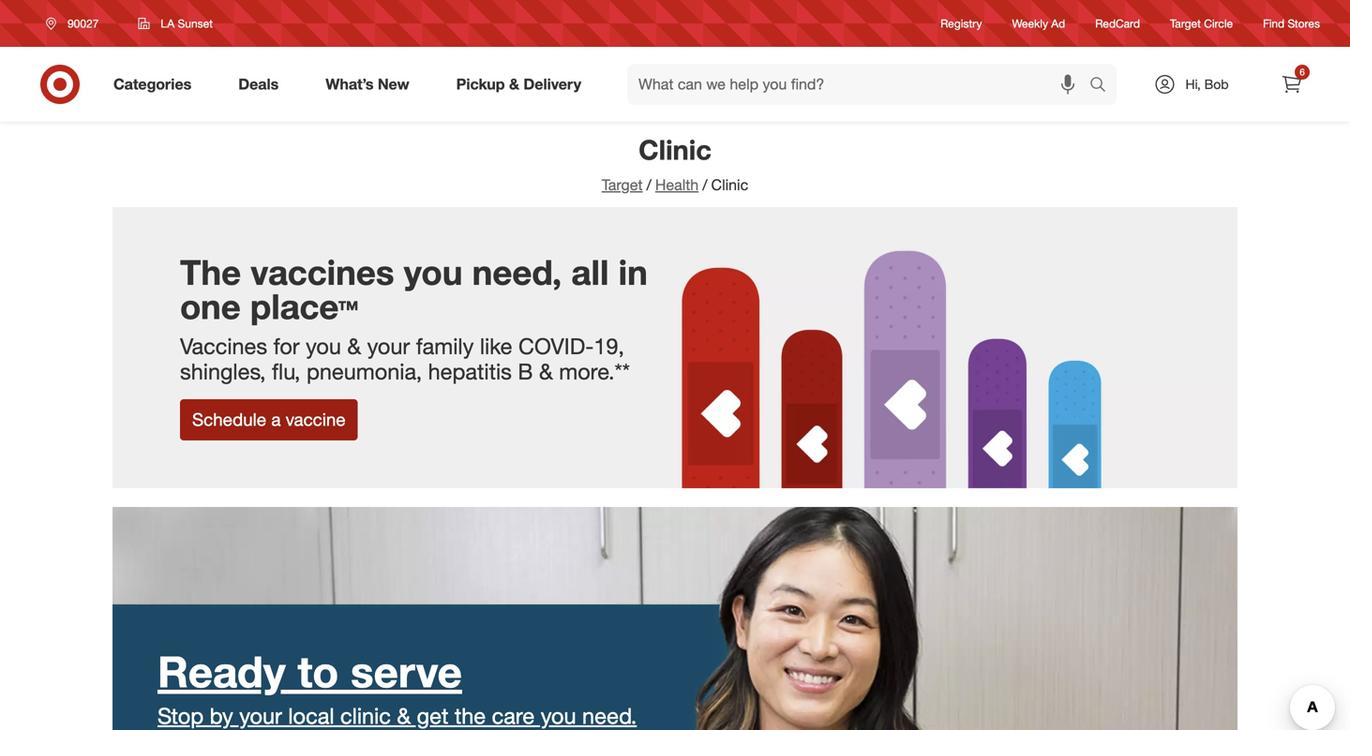 Task type: describe. For each thing, give the bounding box(es) containing it.
pneumonia,
[[307, 358, 422, 385]]

ready to serve stop by your local clinic & get the care you need. save time by scheduling your visit in advance.
[[158, 645, 637, 730]]

pickup
[[456, 75, 505, 93]]

0 vertical spatial clinic
[[639, 133, 712, 166]]

schedule a vaccine
[[192, 409, 346, 430]]

new
[[378, 75, 409, 93]]

stores
[[1288, 16, 1320, 30]]

local
[[288, 703, 334, 730]]

all
[[571, 251, 609, 293]]

covid-
[[519, 333, 594, 360]]

vaccine
[[286, 409, 346, 430]]

find stores
[[1263, 16, 1320, 30]]

your left local
[[239, 703, 282, 730]]

redcard
[[1095, 16, 1140, 30]]

1 / from the left
[[646, 176, 651, 194]]

6
[[1300, 66, 1305, 78]]

the
[[180, 251, 241, 293]]

registry
[[940, 16, 982, 30]]

more.**
[[559, 358, 630, 385]]

target circle
[[1170, 16, 1233, 30]]

hepatitis
[[428, 358, 512, 385]]

& down place™ at the left of the page
[[347, 333, 361, 360]]

redcard link
[[1095, 15, 1140, 31]]

in inside ready to serve stop by your local clinic & get the care you need. save time by scheduling your visit in advance.
[[497, 728, 514, 730]]

hi,
[[1186, 76, 1201, 92]]

stop
[[158, 703, 204, 730]]

& inside pickup & delivery link
[[509, 75, 519, 93]]

find stores link
[[1263, 15, 1320, 31]]

the vaccines you need, all in one place™ vaccines for you & your family like covid-19, shingles, flu, pneumonia, hepatitis b & more.**
[[180, 251, 648, 385]]

deals
[[238, 75, 279, 93]]

ready
[[158, 645, 286, 698]]

& inside ready to serve stop by your local clinic & get the care you need. save time by scheduling your visit in advance.
[[397, 703, 411, 730]]

your left visit
[[403, 728, 446, 730]]

what's
[[326, 75, 374, 93]]

need.
[[582, 703, 637, 730]]

your inside "the vaccines you need, all in one place™ vaccines for you & your family like covid-19, shingles, flu, pneumonia, hepatitis b & more.**"
[[367, 333, 410, 360]]

clinic
[[340, 703, 391, 730]]

target inside clinic target / health / clinic
[[602, 176, 643, 194]]

serve
[[351, 645, 462, 698]]

deals link
[[222, 64, 302, 105]]

time
[[212, 728, 254, 730]]

visit
[[452, 728, 491, 730]]

weekly ad link
[[1012, 15, 1065, 31]]

shingles,
[[180, 358, 266, 385]]

la sunset
[[161, 16, 213, 30]]

90027 button
[[34, 7, 118, 40]]

target link
[[602, 176, 643, 194]]



Task type: vqa. For each thing, say whether or not it's contained in the screenshot.
set within 3pc Packing Cube & Laundry Bag Set - Open Story™️
no



Task type: locate. For each thing, give the bounding box(es) containing it.
2 vertical spatial you
[[541, 703, 576, 730]]

bob
[[1204, 76, 1229, 92]]

family
[[416, 333, 474, 360]]

1 vertical spatial target
[[602, 176, 643, 194]]

/ right target link on the left top
[[646, 176, 651, 194]]

& right b
[[539, 358, 553, 385]]

&
[[509, 75, 519, 93], [347, 333, 361, 360], [539, 358, 553, 385], [397, 703, 411, 730]]

1 horizontal spatial target
[[1170, 16, 1201, 30]]

a
[[271, 409, 281, 430]]

b
[[518, 358, 533, 385]]

for
[[273, 333, 300, 360]]

schedule
[[192, 409, 266, 430]]

1 horizontal spatial you
[[404, 251, 463, 293]]

what's new link
[[310, 64, 433, 105]]

la sunset button
[[126, 7, 225, 40]]

search button
[[1081, 64, 1126, 109]]

target circle link
[[1170, 15, 1233, 31]]

target left health
[[602, 176, 643, 194]]

0 vertical spatial target
[[1170, 16, 1201, 30]]

weekly
[[1012, 16, 1048, 30]]

6 link
[[1271, 64, 1313, 105]]

find
[[1263, 16, 1285, 30]]

to
[[298, 645, 339, 698]]

care
[[492, 703, 535, 730]]

0 horizontal spatial you
[[306, 333, 341, 360]]

ad
[[1051, 16, 1065, 30]]

scheduling
[[290, 728, 397, 730]]

0 horizontal spatial in
[[497, 728, 514, 730]]

2 / from the left
[[702, 176, 707, 194]]

2 horizontal spatial you
[[541, 703, 576, 730]]

health link
[[655, 176, 699, 194]]

weekly ad
[[1012, 16, 1065, 30]]

0 vertical spatial in
[[618, 251, 648, 293]]

1 horizontal spatial by
[[261, 728, 284, 730]]

& right pickup
[[509, 75, 519, 93]]

delivery
[[524, 75, 581, 93]]

1 vertical spatial in
[[497, 728, 514, 730]]

advance.
[[520, 728, 608, 730]]

categories link
[[98, 64, 215, 105]]

1 horizontal spatial /
[[702, 176, 707, 194]]

hi, bob
[[1186, 76, 1229, 92]]

search
[[1081, 77, 1126, 95]]

health
[[655, 176, 699, 194]]

you inside ready to serve stop by your local clinic & get the care you need. save time by scheduling your visit in advance.
[[541, 703, 576, 730]]

by
[[210, 703, 233, 730], [261, 728, 284, 730]]

need,
[[472, 251, 562, 293]]

90027
[[68, 16, 99, 30]]

vaccines
[[180, 333, 267, 360]]

what's new
[[326, 75, 409, 93]]

you
[[404, 251, 463, 293], [306, 333, 341, 360], [541, 703, 576, 730]]

place™
[[250, 285, 358, 327]]

your
[[367, 333, 410, 360], [239, 703, 282, 730], [403, 728, 446, 730]]

sunset
[[178, 16, 213, 30]]

target left circle
[[1170, 16, 1201, 30]]

in inside "the vaccines you need, all in one place™ vaccines for you & your family like covid-19, shingles, flu, pneumonia, hepatitis b & more.**"
[[618, 251, 648, 293]]

in right all
[[618, 251, 648, 293]]

registry link
[[940, 15, 982, 31]]

save
[[158, 728, 206, 730]]

clinic target / health / clinic
[[602, 133, 748, 194]]

flu,
[[272, 358, 300, 385]]

schedule a vaccine button
[[180, 399, 358, 441]]

you right care
[[541, 703, 576, 730]]

& left get
[[397, 703, 411, 730]]

1 vertical spatial clinic
[[711, 176, 748, 194]]

/
[[646, 176, 651, 194], [702, 176, 707, 194]]

in right visit
[[497, 728, 514, 730]]

by right stop
[[210, 703, 233, 730]]

0 vertical spatial you
[[404, 251, 463, 293]]

you up family
[[404, 251, 463, 293]]

your left family
[[367, 333, 410, 360]]

0 horizontal spatial /
[[646, 176, 651, 194]]

get
[[417, 703, 448, 730]]

clinic
[[639, 133, 712, 166], [711, 176, 748, 194]]

vaccines
[[251, 251, 394, 293]]

circle
[[1204, 16, 1233, 30]]

19,
[[594, 333, 624, 360]]

pickup & delivery link
[[440, 64, 605, 105]]

1 horizontal spatial in
[[618, 251, 648, 293]]

0 horizontal spatial target
[[602, 176, 643, 194]]

0 horizontal spatial by
[[210, 703, 233, 730]]

categories
[[113, 75, 191, 93]]

clinic right health
[[711, 176, 748, 194]]

by right "time" on the left
[[261, 728, 284, 730]]

like
[[480, 333, 512, 360]]

1 vertical spatial you
[[306, 333, 341, 360]]

in
[[618, 251, 648, 293], [497, 728, 514, 730]]

pickup & delivery
[[456, 75, 581, 93]]

la
[[161, 16, 175, 30]]

you right for
[[306, 333, 341, 360]]

clinic up health
[[639, 133, 712, 166]]

one
[[180, 285, 241, 327]]

What can we help you find? suggestions appear below search field
[[627, 64, 1094, 105]]

the
[[455, 703, 486, 730]]

target
[[1170, 16, 1201, 30], [602, 176, 643, 194]]

/ right health
[[702, 176, 707, 194]]



